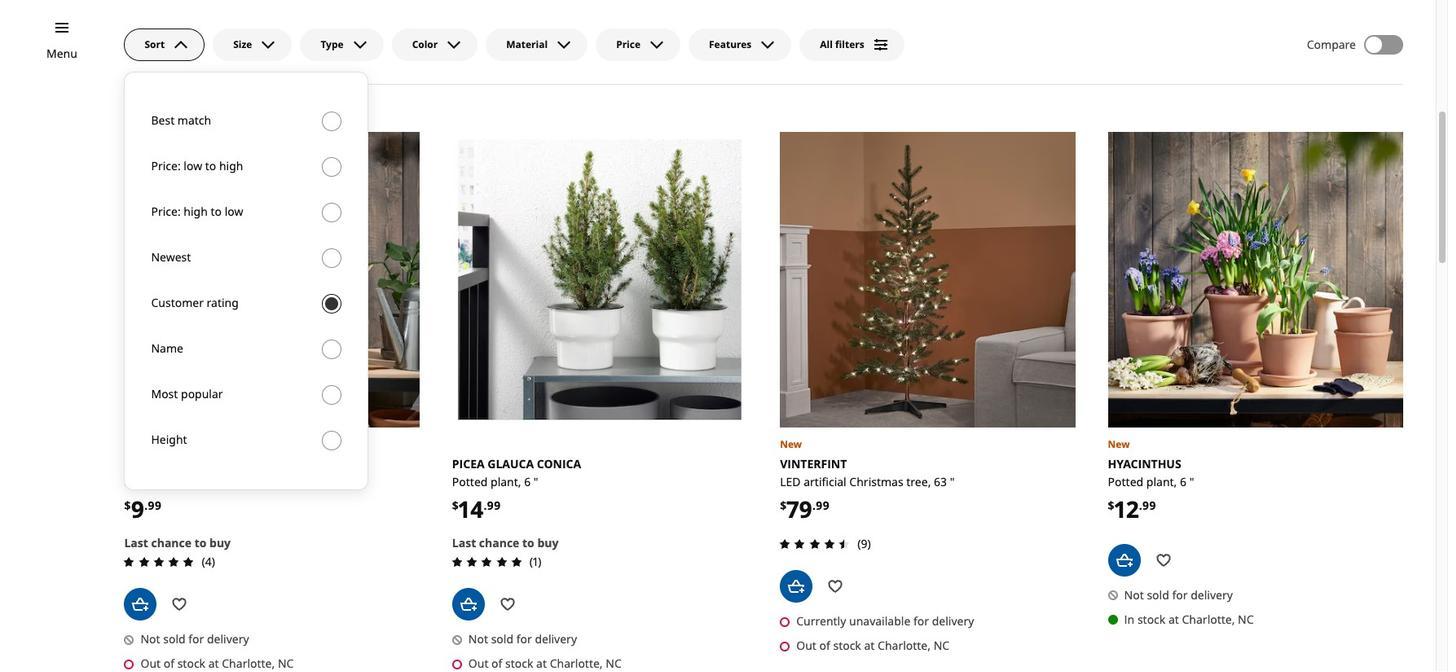 Task type: vqa. For each thing, say whether or not it's contained in the screenshot.
1st Available For Delivery from right
no



Task type: locate. For each thing, give the bounding box(es) containing it.
0 horizontal spatial charlotte,
[[878, 638, 931, 654]]

stock right in
[[1138, 612, 1166, 628]]

1 horizontal spatial at
[[1169, 612, 1179, 628]]

sold down review: 5 out of 5 stars. total reviews: 4 image
[[163, 632, 186, 647]]

potted down picea
[[452, 474, 488, 490]]

best match
[[151, 112, 211, 128]]

99 inside new hyacinthus potted plant, 6 " $ 12 . 99
[[1143, 498, 1156, 513]]

not sold for delivery down (4)
[[141, 632, 249, 647]]

3 $ from the left
[[780, 498, 787, 513]]

3 6 from the left
[[1180, 474, 1187, 490]]

last up review: 5 out of 5 stars. total reviews: 1 "image"
[[452, 536, 476, 551]]

3 potted from the left
[[1108, 474, 1144, 490]]

potted inside picea glauca conica potted plant, 6 " $ 14 . 99
[[452, 474, 488, 490]]

hyacinthus
[[1108, 456, 1182, 472]]

delivery down (1)
[[535, 632, 577, 647]]

currently unavailable for delivery
[[797, 614, 974, 629]]

1 6 from the left
[[196, 474, 203, 490]]

new
[[780, 438, 802, 451], [1108, 438, 1130, 451]]

0 horizontal spatial last chance to buy
[[124, 536, 231, 551]]

1 horizontal spatial last
[[452, 536, 476, 551]]

potted
[[124, 474, 160, 490], [452, 474, 488, 490], [1108, 474, 1144, 490]]

high down "price: low to high"
[[184, 204, 208, 219]]

plant, down glauca
[[491, 474, 521, 490]]

in stock at charlotte, nc
[[1125, 612, 1254, 628]]

0 horizontal spatial stock
[[833, 638, 861, 654]]

chance
[[151, 536, 192, 551], [479, 536, 520, 551]]

review: 5 out of 5 stars. total reviews: 4 image
[[119, 553, 198, 572]]

2 new from the left
[[1108, 438, 1130, 451]]

6 inside picea glauca conica potted plant, 6 " $ 14 . 99
[[524, 474, 531, 490]]

1 potted from the left
[[124, 474, 160, 490]]

sold for $
[[491, 632, 514, 647]]

. inside picea glauca conica potted plant, 6 " $ 14 . 99
[[484, 498, 487, 513]]

most
[[151, 386, 178, 402]]

6 up (4)
[[196, 474, 203, 490]]

0 vertical spatial price:
[[151, 158, 181, 174]]

$ down led
[[780, 498, 787, 513]]

1 horizontal spatial sold
[[491, 632, 514, 647]]

1 horizontal spatial charlotte,
[[1182, 612, 1235, 628]]

1 vertical spatial low
[[225, 204, 243, 219]]

low down match
[[184, 158, 202, 174]]

1 horizontal spatial stock
[[1138, 612, 1166, 628]]

99 inside new vinterfint led artificial christmas tree, 63 " $ 79 . 99
[[816, 498, 830, 513]]

2 horizontal spatial potted
[[1108, 474, 1144, 490]]

last chance to buy up review: 5 out of 5 stars. total reviews: 4 image
[[124, 536, 231, 551]]

1 horizontal spatial high
[[219, 158, 243, 174]]

new up hyacinthus
[[1108, 438, 1130, 451]]

1 $ from the left
[[124, 498, 131, 513]]

glauca
[[488, 456, 534, 472]]

chance up review: 5 out of 5 stars. total reviews: 4 image
[[151, 536, 192, 551]]

for for $
[[516, 632, 532, 647]]

all filters button
[[800, 28, 905, 61]]

delivery right 'unavailable'
[[932, 614, 974, 629]]

match
[[178, 112, 211, 128]]

menu
[[46, 46, 77, 61]]

3 " from the left
[[950, 474, 955, 490]]

araucaria potted plant, 6 " $ 9 . 99
[[124, 456, 210, 525]]

$ inside picea glauca conica potted plant, 6 " $ 14 . 99
[[452, 498, 459, 513]]

sold
[[1147, 588, 1170, 603], [163, 632, 186, 647], [491, 632, 514, 647]]

new inside new hyacinthus potted plant, 6 " $ 12 . 99
[[1108, 438, 1130, 451]]

4 . from the left
[[1139, 498, 1143, 513]]

1 horizontal spatial nc
[[1238, 612, 1254, 628]]

0 horizontal spatial potted
[[124, 474, 160, 490]]

0 horizontal spatial last
[[124, 536, 148, 551]]

price: up newest
[[151, 204, 181, 219]]

99 right 79
[[816, 498, 830, 513]]

filters
[[836, 37, 865, 51]]

1 vertical spatial at
[[864, 638, 875, 654]]

1 horizontal spatial plant,
[[491, 474, 521, 490]]

1 vertical spatial nc
[[934, 638, 950, 654]]

1 . from the left
[[145, 498, 148, 513]]

height
[[151, 432, 187, 447]]

(9)
[[858, 537, 871, 552]]

picea
[[452, 456, 485, 472]]

4 " from the left
[[1190, 474, 1194, 490]]

2 " from the left
[[534, 474, 538, 490]]

6 down glauca
[[524, 474, 531, 490]]

.
[[145, 498, 148, 513], [484, 498, 487, 513], [813, 498, 816, 513], [1139, 498, 1143, 513]]

not sold for delivery for 12
[[1125, 588, 1233, 603]]

price button
[[596, 28, 681, 61]]

last for 9
[[124, 536, 148, 551]]

. down picea
[[484, 498, 487, 513]]

potted down hyacinthus
[[1108, 474, 1144, 490]]

1 horizontal spatial chance
[[479, 536, 520, 551]]

review: 5 out of 5 stars. total reviews: 1 image
[[447, 553, 526, 572]]

sort
[[145, 37, 165, 51]]

0 horizontal spatial chance
[[151, 536, 192, 551]]

not sold for delivery for $
[[469, 632, 577, 647]]

for
[[1172, 588, 1188, 603], [914, 614, 929, 629], [189, 632, 204, 647], [516, 632, 532, 647]]

buy up (1)
[[537, 536, 559, 551]]

currently
[[797, 614, 846, 629]]

low down "price: low to high"
[[225, 204, 243, 219]]

63
[[934, 474, 947, 490]]

last
[[124, 536, 148, 551], [452, 536, 476, 551]]

12
[[1115, 494, 1139, 525]]

(1)
[[530, 554, 542, 570]]

1 horizontal spatial last chance to buy
[[452, 536, 559, 551]]

to up (1)
[[522, 536, 535, 551]]

3 99 from the left
[[816, 498, 830, 513]]

99 right the 12 in the bottom right of the page
[[1143, 498, 1156, 513]]

customer rating
[[151, 295, 239, 310]]

1 horizontal spatial potted
[[452, 474, 488, 490]]

for right 'unavailable'
[[914, 614, 929, 629]]

2 horizontal spatial not sold for delivery
[[1125, 588, 1233, 603]]

delivery for $
[[535, 632, 577, 647]]

0 horizontal spatial plant,
[[163, 474, 193, 490]]

features
[[709, 37, 752, 51]]

buy for 14
[[537, 536, 559, 551]]

chance for 99
[[151, 536, 192, 551]]

1 horizontal spatial not
[[469, 632, 488, 647]]

charlotte,
[[1182, 612, 1235, 628], [878, 638, 931, 654]]

1 horizontal spatial new
[[1108, 438, 1130, 451]]

in
[[1125, 612, 1135, 628]]

for for "
[[914, 614, 929, 629]]

2 horizontal spatial not
[[1125, 588, 1144, 603]]

out of stock at charlotte, nc
[[797, 638, 950, 654]]

potted inside araucaria potted plant, 6 " $ 9 . 99
[[124, 474, 160, 490]]

not
[[1125, 588, 1144, 603], [141, 632, 160, 647], [469, 632, 488, 647]]

chance up review: 5 out of 5 stars. total reviews: 1 "image"
[[479, 536, 520, 551]]

(4)
[[202, 554, 215, 570]]

6 down hyacinthus
[[1180, 474, 1187, 490]]

1 " from the left
[[206, 474, 210, 490]]

delivery up in stock at charlotte, nc
[[1191, 588, 1233, 603]]

low
[[184, 158, 202, 174], [225, 204, 243, 219]]

stock
[[1138, 612, 1166, 628], [833, 638, 861, 654]]

0 horizontal spatial 6
[[196, 474, 203, 490]]

1 vertical spatial high
[[184, 204, 208, 219]]

artificial
[[804, 474, 847, 490]]

to up price: high to low
[[205, 158, 216, 174]]

"
[[206, 474, 210, 490], [534, 474, 538, 490], [950, 474, 955, 490], [1190, 474, 1194, 490]]

2 6 from the left
[[524, 474, 531, 490]]

1 price: from the top
[[151, 158, 181, 174]]

plant,
[[163, 474, 193, 490], [491, 474, 521, 490], [1147, 474, 1177, 490]]

potted down araucaria
[[124, 474, 160, 490]]

99 right 14
[[487, 498, 501, 513]]

charlotte, down the currently unavailable for delivery
[[878, 638, 931, 654]]

for up in stock at charlotte, nc
[[1172, 588, 1188, 603]]

price: down best in the top of the page
[[151, 158, 181, 174]]

for down (1)
[[516, 632, 532, 647]]

at
[[1169, 612, 1179, 628], [864, 638, 875, 654]]

14
[[459, 494, 484, 525]]

most popular
[[151, 386, 223, 402]]

popular
[[181, 386, 223, 402]]

last chance to buy for 14
[[452, 536, 559, 551]]

for down (4)
[[189, 632, 204, 647]]

99 inside picea glauca conica potted plant, 6 " $ 14 . 99
[[487, 498, 501, 513]]

" inside picea glauca conica potted plant, 6 " $ 14 . 99
[[534, 474, 538, 490]]

new inside new vinterfint led artificial christmas tree, 63 " $ 79 . 99
[[780, 438, 802, 451]]

0 vertical spatial low
[[184, 158, 202, 174]]

nc
[[1238, 612, 1254, 628], [934, 638, 950, 654]]

sold for 12
[[1147, 588, 1170, 603]]

2 price: from the top
[[151, 204, 181, 219]]

$ down araucaria
[[124, 498, 131, 513]]

4 99 from the left
[[1143, 498, 1156, 513]]

to
[[205, 158, 216, 174], [211, 204, 222, 219], [195, 536, 207, 551], [522, 536, 535, 551]]

99
[[148, 498, 162, 513], [487, 498, 501, 513], [816, 498, 830, 513], [1143, 498, 1156, 513]]

1 new from the left
[[780, 438, 802, 451]]

1 horizontal spatial 6
[[524, 474, 531, 490]]

0 vertical spatial charlotte,
[[1182, 612, 1235, 628]]

high
[[219, 158, 243, 174], [184, 204, 208, 219]]

2 horizontal spatial sold
[[1147, 588, 1170, 603]]

unavailable
[[849, 614, 911, 629]]

2 99 from the left
[[487, 498, 501, 513]]

not down review: 5 out of 5 stars. total reviews: 1 "image"
[[469, 632, 488, 647]]

0 horizontal spatial at
[[864, 638, 875, 654]]

0 horizontal spatial not sold for delivery
[[141, 632, 249, 647]]

to up (4)
[[195, 536, 207, 551]]

price:
[[151, 158, 181, 174], [151, 204, 181, 219]]

not sold for delivery
[[1125, 588, 1233, 603], [141, 632, 249, 647], [469, 632, 577, 647]]

price: low to high
[[151, 158, 243, 174]]

$
[[124, 498, 131, 513], [452, 498, 459, 513], [780, 498, 787, 513], [1108, 498, 1115, 513]]

3 plant, from the left
[[1147, 474, 1177, 490]]

new up "vinterfint"
[[780, 438, 802, 451]]

new vinterfint led artificial christmas tree, 63 " $ 79 . 99
[[780, 438, 955, 525]]

stock right of
[[833, 638, 861, 654]]

features button
[[689, 28, 792, 61]]

delivery
[[1191, 588, 1233, 603], [932, 614, 974, 629], [207, 632, 249, 647], [535, 632, 577, 647]]

2 $ from the left
[[452, 498, 459, 513]]

sold up in stock at charlotte, nc
[[1147, 588, 1170, 603]]

plant, down araucaria
[[163, 474, 193, 490]]

1 horizontal spatial not sold for delivery
[[469, 632, 577, 647]]

1 99 from the left
[[148, 498, 162, 513]]

plant, inside araucaria potted plant, 6 " $ 9 . 99
[[163, 474, 193, 490]]

99 right 9
[[148, 498, 162, 513]]

$ down hyacinthus
[[1108, 498, 1115, 513]]

1 vertical spatial stock
[[833, 638, 861, 654]]

not down review: 5 out of 5 stars. total reviews: 4 image
[[141, 632, 160, 647]]

6
[[196, 474, 203, 490], [524, 474, 531, 490], [1180, 474, 1187, 490]]

3 . from the left
[[813, 498, 816, 513]]

led
[[780, 474, 801, 490]]

last chance to buy up review: 5 out of 5 stars. total reviews: 1 "image"
[[452, 536, 559, 551]]

not up in
[[1125, 588, 1144, 603]]

not sold for delivery up in stock at charlotte, nc
[[1125, 588, 1233, 603]]

of
[[820, 638, 830, 654]]

0 horizontal spatial new
[[780, 438, 802, 451]]

$ down picea
[[452, 498, 459, 513]]

last up review: 5 out of 5 stars. total reviews: 4 image
[[124, 536, 148, 551]]

2 potted from the left
[[452, 474, 488, 490]]

potted inside new hyacinthus potted plant, 6 " $ 12 . 99
[[1108, 474, 1144, 490]]

. down hyacinthus
[[1139, 498, 1143, 513]]

picea glauca conica potted plant, 6 " $ 14 . 99
[[452, 456, 581, 525]]

last chance to buy
[[124, 536, 231, 551], [452, 536, 559, 551]]

high up price: high to low
[[219, 158, 243, 174]]

4 $ from the left
[[1108, 498, 1115, 513]]

1 plant, from the left
[[163, 474, 193, 490]]

plant, inside new hyacinthus potted plant, 6 " $ 12 . 99
[[1147, 474, 1177, 490]]

1 horizontal spatial buy
[[537, 536, 559, 551]]

2 . from the left
[[484, 498, 487, 513]]

not sold for delivery down (1)
[[469, 632, 577, 647]]

buy up (4)
[[210, 536, 231, 551]]

1 vertical spatial price:
[[151, 204, 181, 219]]

at down 'unavailable'
[[864, 638, 875, 654]]

all
[[820, 37, 833, 51]]

9
[[131, 494, 145, 525]]

best
[[151, 112, 175, 128]]

charlotte, right in
[[1182, 612, 1235, 628]]

material
[[506, 37, 548, 51]]

0 horizontal spatial buy
[[210, 536, 231, 551]]

sold down review: 5 out of 5 stars. total reviews: 1 "image"
[[491, 632, 514, 647]]

plant, down hyacinthus
[[1147, 474, 1177, 490]]

. inside new vinterfint led artificial christmas tree, 63 " $ 79 . 99
[[813, 498, 816, 513]]

99 inside araucaria potted plant, 6 " $ 9 . 99
[[148, 498, 162, 513]]

" inside new vinterfint led artificial christmas tree, 63 " $ 79 . 99
[[950, 474, 955, 490]]

$ inside araucaria potted plant, 6 " $ 9 . 99
[[124, 498, 131, 513]]

2 horizontal spatial 6
[[1180, 474, 1187, 490]]

to down "price: low to high"
[[211, 204, 222, 219]]

2 plant, from the left
[[491, 474, 521, 490]]

. down artificial
[[813, 498, 816, 513]]

type button
[[300, 28, 384, 61]]

out
[[797, 638, 817, 654]]

buy
[[210, 536, 231, 551], [537, 536, 559, 551]]

. down araucaria
[[145, 498, 148, 513]]

2 horizontal spatial plant,
[[1147, 474, 1177, 490]]

" inside new hyacinthus potted plant, 6 " $ 12 . 99
[[1190, 474, 1194, 490]]

last chance to buy for 99
[[124, 536, 231, 551]]

at right in
[[1169, 612, 1179, 628]]



Task type: describe. For each thing, give the bounding box(es) containing it.
new for 79
[[780, 438, 802, 451]]

for for 12
[[1172, 588, 1188, 603]]

new hyacinthus potted plant, 6 " $ 12 . 99
[[1108, 438, 1194, 525]]

plant, inside picea glauca conica potted plant, 6 " $ 14 . 99
[[491, 474, 521, 490]]

christmas
[[850, 474, 904, 490]]

sort button
[[124, 28, 205, 61]]

price: for price: low to high
[[151, 158, 181, 174]]

0 horizontal spatial high
[[184, 204, 208, 219]]

price: high to low
[[151, 204, 243, 219]]

6 inside new hyacinthus potted plant, 6 " $ 12 . 99
[[1180, 474, 1187, 490]]

0 vertical spatial at
[[1169, 612, 1179, 628]]

all filters
[[820, 37, 865, 51]]

price
[[616, 37, 641, 51]]

not for 12
[[1125, 588, 1144, 603]]

not for $
[[469, 632, 488, 647]]

size button
[[213, 28, 292, 61]]

0 horizontal spatial nc
[[934, 638, 950, 654]]

79
[[787, 494, 813, 525]]

vinterfint
[[780, 456, 847, 472]]

menu button
[[46, 45, 77, 63]]

0 horizontal spatial not
[[141, 632, 160, 647]]

name
[[151, 341, 183, 356]]

" inside araucaria potted plant, 6 " $ 9 . 99
[[206, 474, 210, 490]]

color button
[[392, 28, 478, 61]]

new for 12
[[1108, 438, 1130, 451]]

material button
[[486, 28, 588, 61]]

color
[[412, 37, 438, 51]]

1 horizontal spatial low
[[225, 204, 243, 219]]

conica
[[537, 456, 581, 472]]

1 vertical spatial charlotte,
[[878, 638, 931, 654]]

6 inside araucaria potted plant, 6 " $ 9 . 99
[[196, 474, 203, 490]]

araucaria
[[124, 456, 191, 472]]

. inside new hyacinthus potted plant, 6 " $ 12 . 99
[[1139, 498, 1143, 513]]

rating
[[207, 295, 239, 310]]

0 horizontal spatial low
[[184, 158, 202, 174]]

type
[[321, 37, 344, 51]]

newest
[[151, 249, 191, 265]]

$ inside new hyacinthus potted plant, 6 " $ 12 . 99
[[1108, 498, 1115, 513]]

price: for price: high to low
[[151, 204, 181, 219]]

compare
[[1307, 37, 1356, 52]]

0 vertical spatial stock
[[1138, 612, 1166, 628]]

delivery down (4)
[[207, 632, 249, 647]]

0 vertical spatial high
[[219, 158, 243, 174]]

review: 4.6 out of 5 stars. total reviews: 9 image
[[775, 535, 854, 554]]

delivery for "
[[932, 614, 974, 629]]

$ inside new vinterfint led artificial christmas tree, 63 " $ 79 . 99
[[780, 498, 787, 513]]

last for 14
[[452, 536, 476, 551]]

chance for 14
[[479, 536, 520, 551]]

0 horizontal spatial sold
[[163, 632, 186, 647]]

tree,
[[907, 474, 931, 490]]

customer
[[151, 295, 204, 310]]

0 vertical spatial nc
[[1238, 612, 1254, 628]]

buy for 99
[[210, 536, 231, 551]]

size
[[233, 37, 252, 51]]

delivery for 12
[[1191, 588, 1233, 603]]

. inside araucaria potted plant, 6 " $ 9 . 99
[[145, 498, 148, 513]]



